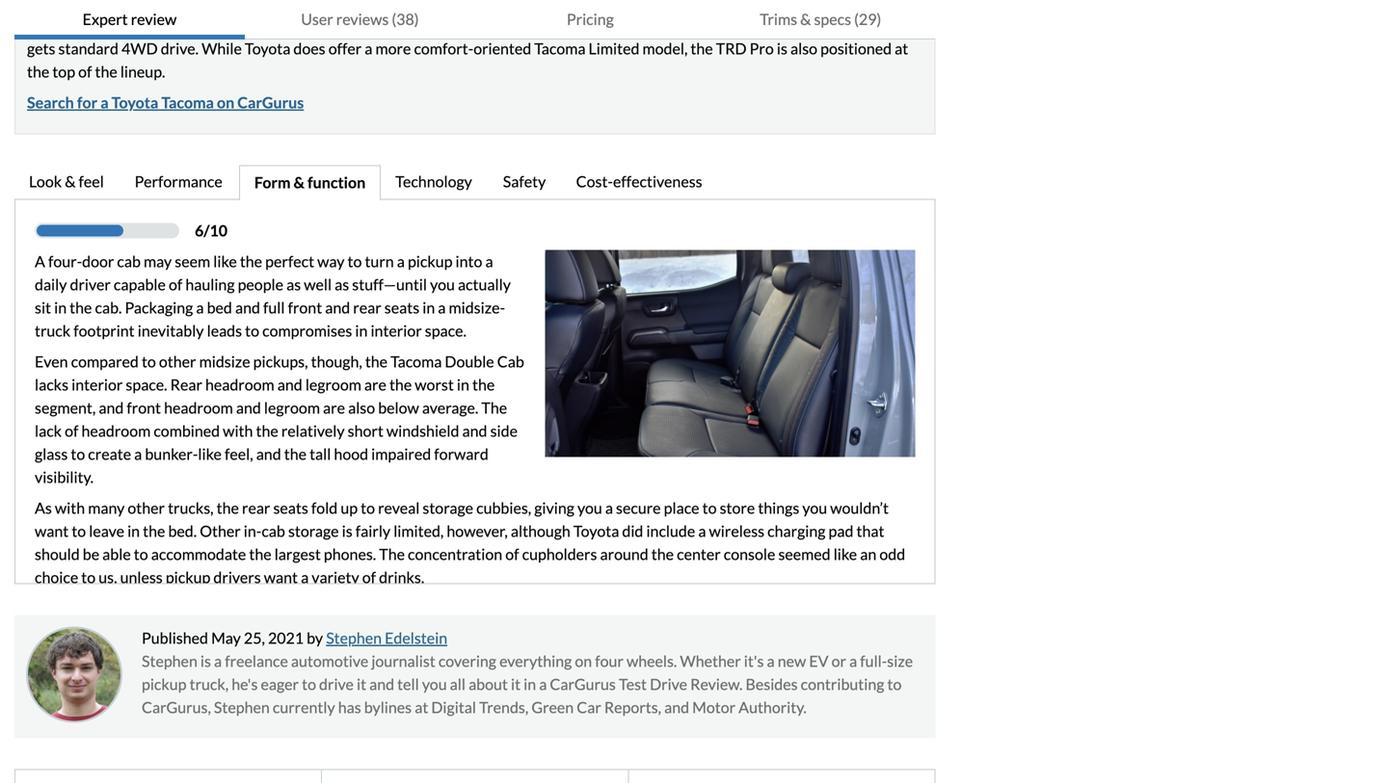 Task type: describe. For each thing, give the bounding box(es) containing it.
is inside as with many other trucks, the rear seats fold up to reveal storage cubbies, giving you a secure place to store things you wouldn't want to leave in the bed. other in-cab storage is fairly limited, however, although toyota did include a wireless charging pad that should be able to accommodate the largest phones. the concentration of cupholders around the center console seemed like an odd choice to us, unless pickup drivers want a variety of drinks.
[[342, 522, 353, 541]]

positioned
[[821, 39, 892, 58]]

& for form
[[294, 173, 305, 192]]

a down largest
[[301, 569, 309, 587]]

the inside even compared to other midsize pickups, though, the tacoma double cab lacks interior space. rear headroom and legroom are the worst in the segment, and front headroom and legroom are also below average. the lack of headroom combined with the relatively short windshield and side glass to create a bunker-like feel, and the tall hood impaired forward visibility.
[[482, 399, 507, 418]]

1 vertical spatial stephen
[[142, 652, 198, 671]]

drinks.
[[379, 569, 424, 587]]

in inside even compared to other midsize pickups, though, the tacoma double cab lacks interior space. rear headroom and legroom are the worst in the segment, and front headroom and legroom are also below average. the lack of headroom combined with the relatively short windshield and side glass to create a bunker-like feel, and the tall hood impaired forward visibility.
[[457, 376, 469, 394]]

tall
[[310, 445, 331, 464]]

gets
[[27, 39, 55, 58]]

double inside even compared to other midsize pickups, though, the tacoma double cab lacks interior space. rear headroom and legroom are the worst in the segment, and front headroom and legroom are also below average. the lack of headroom combined with the relatively short windshield and side glass to create a bunker-like feel, and the tall hood impaired forward visibility.
[[445, 353, 494, 371]]

us,
[[99, 569, 117, 587]]

cab inside as with many other trucks, the rear seats fold up to reveal storage cubbies, giving you a secure place to store things you wouldn't want to leave in the bed. other in-cab storage is fairly limited, however, although toyota did include a wireless charging pad that should be able to accommodate the largest phones. the concentration of cupholders around the center console seemed like an odd choice to us, unless pickup drivers want a variety of drinks.
[[262, 522, 285, 541]]

focused
[[602, 16, 655, 35]]

the up "model,"
[[674, 16, 697, 35]]

tacoma left trims
[[700, 16, 751, 35]]

a left bed
[[196, 299, 204, 317]]

a left the midsize-
[[438, 299, 446, 317]]

user
[[301, 10, 333, 28]]

space. inside even compared to other midsize pickups, though, the tacoma double cab lacks interior space. rear headroom and legroom are the worst in the segment, and front headroom and legroom are also below average. the lack of headroom combined with the relatively short windshield and side glass to create a bunker-like feel, and the tall hood impaired forward visibility.
[[126, 376, 167, 394]]

green
[[532, 699, 574, 717]]

a right the 'for'
[[100, 93, 109, 112]]

a inside even compared to other midsize pickups, though, the tacoma double cab lacks interior space. rear headroom and legroom are the worst in the segment, and front headroom and legroom are also below average. the lack of headroom combined with the relatively short windshield and side glass to create a bunker-like feel, and the tall hood impaired forward visibility.
[[134, 445, 142, 464]]

0 vertical spatial legroom
[[305, 376, 361, 394]]

trims & specs (29) tab
[[706, 0, 936, 40]]

limited,
[[394, 522, 444, 541]]

of right top
[[78, 62, 92, 81]]

include
[[646, 522, 695, 541]]

cost-effectiveness tab
[[562, 165, 720, 201]]

you inside a four-door cab may seem like the perfect way to turn a pickup into a daily driver capable of hauling people as well as stuff—until you actually sit in the cab. packaging a bed and full front and rear seats in a midsize- truck footprint inevitably leads to compromises in interior space.
[[430, 275, 455, 294]]

cargurus inside published may 25, 2021 by stephen edelstein stephen is a freelance automotive journalist covering everything on four wheels. whether it's a new ev or a full-size pickup truck, he's eager to drive it and tell you all about it in a cargurus test drive review. besides contributing to cargurus, stephen currently has bylines at digital trends, green car reports, and motor authority.
[[550, 676, 616, 694]]

most
[[506, 16, 540, 35]]

the left relatively
[[256, 422, 278, 441]]

form
[[254, 173, 291, 192]]

and down well
[[325, 299, 350, 317]]

below
[[378, 399, 419, 418]]

bylines
[[364, 699, 412, 717]]

25,
[[244, 629, 265, 648]]

trucks,
[[168, 499, 214, 518]]

drivers
[[214, 569, 261, 587]]

safety tab
[[489, 165, 562, 201]]

1 vertical spatial toyota
[[112, 93, 158, 112]]

pickup inside a four-door cab may seem like the perfect way to turn a pickup into a daily driver capable of hauling people as well as stuff—until you actually sit in the cab. packaging a bed and full front and rear seats in a midsize- truck footprint inevitably leads to compromises in interior space.
[[408, 252, 453, 271]]

tab list containing look & feel
[[14, 165, 936, 201]]

automotive
[[291, 652, 369, 671]]

should
[[35, 545, 80, 564]]

was
[[137, 16, 163, 35]]

tacoma down 'lineup.'
[[161, 93, 214, 112]]

0 horizontal spatial pro
[[265, 16, 289, 35]]

the down standard
[[95, 62, 117, 81]]

while
[[202, 39, 242, 58]]

top
[[52, 62, 75, 81]]

1 horizontal spatial storage
[[423, 499, 473, 518]]

many
[[88, 499, 125, 518]]

tacoma up while
[[177, 16, 228, 35]]

impaired
[[371, 445, 431, 464]]

an
[[860, 545, 877, 564]]

performance
[[135, 172, 222, 191]]

the right "model,"
[[691, 39, 713, 58]]

unless
[[120, 569, 163, 587]]

a four-door cab may seem like the perfect way to turn a pickup into a daily driver capable of hauling people as well as stuff—until you actually sit in the cab. packaging a bed and full front and rear seats in a midsize- truck footprint inevitably leads to compromises in interior space.
[[35, 252, 511, 340]]

feel
[[79, 172, 104, 191]]

you inside published may 25, 2021 by stephen edelstein stephen is a freelance automotive journalist covering everything on four wheels. whether it's a new ev or a full-size pickup truck, he's eager to drive it and tell you all about it in a cargurus test drive review. besides contributing to cargurus, stephen currently has bylines at digital trends, green car reports, and motor authority.
[[422, 676, 447, 694]]

and right segment,
[[99, 399, 124, 418]]

models,
[[754, 16, 806, 35]]

the down include
[[652, 545, 674, 564]]

look
[[29, 172, 62, 191]]

though,
[[311, 353, 362, 371]]

with inside as with many other trucks, the rear seats fold up to reveal storage cubbies, giving you a secure place to store things you wouldn't want to leave in the bed. other in-cab storage is fairly limited, however, although toyota did include a wireless charging pad that should be able to accommodate the largest phones. the concentration of cupholders around the center console seemed like an odd choice to us, unless pickup drivers want a variety of drinks.
[[55, 499, 85, 518]]

a down everything
[[539, 676, 547, 694]]

review
[[131, 10, 177, 28]]

interior inside even compared to other midsize pickups, though, the tacoma double cab lacks interior space. rear headroom and legroom are the worst in the segment, and front headroom and legroom are also below average. the lack of headroom combined with the relatively short windshield and side glass to create a bunker-like feel, and the tall hood impaired forward visibility.
[[71, 376, 123, 394]]

in up though,
[[355, 322, 368, 340]]

the up other
[[217, 499, 239, 518]]

1 as from the left
[[286, 275, 301, 294]]

you right giving
[[578, 499, 602, 518]]

around
[[600, 545, 649, 564]]

1 horizontal spatial trd
[[406, 16, 437, 35]]

to up currently
[[302, 676, 316, 694]]

to up "be"
[[72, 522, 86, 541]]

secure
[[616, 499, 661, 518]]

published
[[142, 629, 208, 648]]

cab
[[497, 353, 524, 371]]

front inside a four-door cab may seem like the perfect way to turn a pickup into a daily driver capable of hauling people as well as stuff—until you actually sit in the cab. packaging a bed and full front and rear seats in a midsize- truck footprint inevitably leads to compromises in interior space.
[[288, 299, 322, 317]]

able
[[102, 545, 131, 564]]

seats inside a four-door cab may seem like the perfect way to turn a pickup into a daily driver capable of hauling people as well as stuff—until you actually sit in the cab. packaging a bed and full front and rear seats in a midsize- truck footprint inevitably leads to compromises in interior space.
[[385, 299, 420, 317]]

road
[[567, 16, 599, 35]]

interior inside a four-door cab may seem like the perfect way to turn a pickup into a daily driver capable of hauling people as well as stuff—until you actually sit in the cab. packaging a bed and full front and rear seats in a midsize- truck footprint inevitably leads to compromises in interior space.
[[371, 322, 422, 340]]

to right leads
[[245, 322, 259, 340]]

center
[[677, 545, 721, 564]]

and right 'feel,'
[[256, 445, 281, 464]]

the down in-
[[249, 545, 272, 564]]

wireless
[[709, 522, 765, 541]]

toyota inside "our test vehicle was a tacoma trd pro double cab. the trd pro is the most off-road focused of the tacoma models, so naturally, it gets standard 4wd drive. while toyota does offer a more comfort-oriented tacoma limited model, the trd pro is also positioned at the top of the lineup."
[[245, 39, 291, 58]]

0 horizontal spatial it
[[357, 676, 366, 694]]

the down gets
[[27, 62, 49, 81]]

wouldn't
[[830, 499, 889, 518]]

to right up
[[361, 499, 375, 518]]

/
[[204, 221, 210, 240]]

glass
[[35, 445, 68, 464]]

car
[[577, 699, 601, 717]]

form & function tab
[[239, 165, 381, 201]]

look & feel tab
[[14, 165, 120, 201]]

you up 'charging'
[[803, 499, 827, 518]]

a right offer
[[365, 39, 373, 58]]

a right into at the top of the page
[[485, 252, 493, 271]]

console
[[724, 545, 776, 564]]

the up below
[[390, 376, 412, 394]]

things
[[758, 499, 800, 518]]

a down may
[[214, 652, 222, 671]]

four-
[[48, 252, 82, 271]]

trends,
[[479, 699, 529, 717]]

accommodate
[[151, 545, 246, 564]]

giving
[[534, 499, 575, 518]]

it inside "our test vehicle was a tacoma trd pro double cab. the trd pro is the most off-road focused of the tacoma models, so naturally, it gets standard 4wd drive. while toyota does offer a more comfort-oriented tacoma limited model, the trd pro is also positioned at the top of the lineup."
[[892, 16, 902, 35]]

everything
[[500, 652, 572, 671]]

a up center
[[698, 522, 706, 541]]

safety
[[503, 172, 546, 191]]

reveal
[[378, 499, 420, 518]]

eager
[[261, 676, 299, 694]]

space. inside a four-door cab may seem like the perfect way to turn a pickup into a daily driver capable of hauling people as well as stuff—until you actually sit in the cab. packaging a bed and full front and rear seats in a midsize- truck footprint inevitably leads to compromises in interior space.
[[425, 322, 467, 340]]

comfort-
[[414, 39, 474, 58]]

the inside as with many other trucks, the rear seats fold up to reveal storage cubbies, giving you a secure place to store things you wouldn't want to leave in the bed. other in-cab storage is fairly limited, however, although toyota did include a wireless charging pad that should be able to accommodate the largest phones. the concentration of cupholders around the center console seemed like an odd choice to us, unless pickup drivers want a variety of drinks.
[[379, 545, 405, 564]]

naturally,
[[827, 16, 890, 35]]

rear inside a four-door cab may seem like the perfect way to turn a pickup into a daily driver capable of hauling people as well as stuff—until you actually sit in the cab. packaging a bed and full front and rear seats in a midsize- truck footprint inevitably leads to compromises in interior space.
[[353, 299, 382, 317]]

the left bed.
[[143, 522, 165, 541]]

a right it's on the bottom
[[767, 652, 775, 671]]

of down although
[[505, 545, 519, 564]]

all
[[450, 676, 466, 694]]

specs
[[814, 10, 851, 28]]

search
[[27, 93, 74, 112]]

a right "or"
[[850, 652, 857, 671]]

in inside published may 25, 2021 by stephen edelstein stephen is a freelance automotive journalist covering everything on four wheels. whether it's a new ev or a full-size pickup truck, he's eager to drive it and tell you all about it in a cargurus test drive review. besides contributing to cargurus, stephen currently has bylines at digital trends, green car reports, and motor authority.
[[524, 676, 536, 694]]

double inside "our test vehicle was a tacoma trd pro double cab. the trd pro is the most off-road focused of the tacoma models, so naturally, it gets standard 4wd drive. while toyota does offer a more comfort-oriented tacoma limited model, the trd pro is also positioned at the top of the lineup."
[[292, 16, 341, 35]]

average.
[[422, 399, 479, 418]]

model,
[[643, 39, 688, 58]]

tab panel containing 6
[[14, 199, 936, 590]]

0 vertical spatial headroom
[[205, 376, 275, 394]]

1 horizontal spatial it
[[511, 676, 521, 694]]

to right way
[[348, 252, 362, 271]]

more
[[376, 39, 411, 58]]

pickup inside as with many other trucks, the rear seats fold up to reveal storage cubbies, giving you a secure place to store things you wouldn't want to leave in the bed. other in-cab storage is fairly limited, however, although toyota did include a wireless charging pad that should be able to accommodate the largest phones. the concentration of cupholders around the center console seemed like an odd choice to us, unless pickup drivers want a variety of drinks.
[[166, 569, 211, 587]]

drive
[[319, 676, 354, 694]]

in inside as with many other trucks, the rear seats fold up to reveal storage cubbies, giving you a secure place to store things you wouldn't want to leave in the bed. other in-cab storage is fairly limited, however, although toyota did include a wireless charging pad that should be able to accommodate the largest phones. the concentration of cupholders around the center console seemed like an odd choice to us, unless pickup drivers want a variety of drinks.
[[127, 522, 140, 541]]

tell
[[397, 676, 419, 694]]

2021
[[268, 629, 304, 648]]

is down models,
[[777, 39, 788, 58]]

covering
[[439, 652, 497, 671]]

published may 25, 2021 by stephen edelstein stephen is a freelance automotive journalist covering everything on four wheels. whether it's a new ev or a full-size pickup truck, he's eager to drive it and tell you all about it in a cargurus test drive review. besides contributing to cargurus, stephen currently has bylines at digital trends, green car reports, and motor authority.
[[142, 629, 913, 717]]

with inside even compared to other midsize pickups, though, the tacoma double cab lacks interior space. rear headroom and legroom are the worst in the segment, and front headroom and legroom are also below average. the lack of headroom combined with the relatively short windshield and side glass to create a bunker-like feel, and the tall hood impaired forward visibility.
[[223, 422, 253, 441]]

toyota inside as with many other trucks, the rear seats fold up to reveal storage cubbies, giving you a secure place to store things you wouldn't want to leave in the bed. other in-cab storage is fairly limited, however, although toyota did include a wireless charging pad that should be able to accommodate the largest phones. the concentration of cupholders around the center console seemed like an odd choice to us, unless pickup drivers want a variety of drinks.
[[574, 522, 619, 541]]

drive
[[650, 676, 688, 694]]

3 tab list from the top
[[14, 770, 936, 784]]

the down the driver
[[70, 299, 92, 317]]

2 vertical spatial stephen
[[214, 699, 270, 717]]

of up "model,"
[[657, 16, 671, 35]]

digital
[[431, 699, 476, 717]]

it's
[[744, 652, 764, 671]]

compromises
[[262, 322, 352, 340]]

of inside a four-door cab may seem like the perfect way to turn a pickup into a daily driver capable of hauling people as well as stuff—until you actually sit in the cab. packaging a bed and full front and rear seats in a midsize- truck footprint inevitably leads to compromises in interior space.
[[169, 275, 182, 294]]

expert review
[[83, 10, 177, 28]]

standard
[[58, 39, 119, 58]]

the up people
[[240, 252, 262, 271]]

the up 'oriented'
[[481, 16, 503, 35]]

6
[[195, 221, 204, 240]]

like inside even compared to other midsize pickups, though, the tacoma double cab lacks interior space. rear headroom and legroom are the worst in the segment, and front headroom and legroom are also below average. the lack of headroom combined with the relatively short windshield and side glass to create a bunker-like feel, and the tall hood impaired forward visibility.
[[198, 445, 222, 464]]

and up 'feel,'
[[236, 399, 261, 418]]

cupholders
[[522, 545, 597, 564]]

tacoma down off-
[[534, 39, 586, 58]]

in down the "stuff—until"
[[423, 299, 435, 317]]

lacks
[[35, 376, 68, 394]]

technology
[[396, 172, 472, 191]]

in right sit
[[54, 299, 67, 317]]

6 / 10
[[195, 221, 228, 240]]

is up comfort-
[[467, 16, 478, 35]]



Task type: vqa. For each thing, say whether or not it's contained in the screenshot.
$9,000's Request Info
no



Task type: locate. For each thing, give the bounding box(es) containing it.
1 vertical spatial like
[[198, 445, 222, 464]]

1 vertical spatial interior
[[71, 376, 123, 394]]

bunker-
[[145, 445, 198, 464]]

space.
[[425, 322, 467, 340], [126, 376, 167, 394]]

front inside even compared to other midsize pickups, though, the tacoma double cab lacks interior space. rear headroom and legroom are the worst in the segment, and front headroom and legroom are also below average. the lack of headroom combined with the relatively short windshield and side glass to create a bunker-like feel, and the tall hood impaired forward visibility.
[[127, 399, 161, 418]]

1 horizontal spatial rear
[[353, 299, 382, 317]]

like
[[213, 252, 237, 271], [198, 445, 222, 464], [834, 545, 857, 564]]

pickup
[[408, 252, 453, 271], [166, 569, 211, 587], [142, 676, 187, 694]]

1 horizontal spatial front
[[288, 299, 322, 317]]

oriented
[[474, 39, 532, 58]]

1 horizontal spatial interior
[[371, 322, 422, 340]]

a left secure
[[605, 499, 613, 518]]

1 horizontal spatial toyota
[[245, 39, 291, 58]]

1 horizontal spatial space.
[[425, 322, 467, 340]]

space. down the midsize-
[[425, 322, 467, 340]]

seem
[[175, 252, 210, 271]]

a right was
[[166, 16, 174, 35]]

want down largest
[[264, 569, 298, 587]]

toyota down 'lineup.'
[[112, 93, 158, 112]]

other for to
[[159, 353, 196, 371]]

technology tab
[[381, 165, 489, 201]]

front up combined at left bottom
[[127, 399, 161, 418]]

that
[[857, 522, 885, 541]]

2 horizontal spatial &
[[800, 10, 811, 28]]

is
[[467, 16, 478, 35], [777, 39, 788, 58], [342, 522, 353, 541], [200, 652, 211, 671]]

0 vertical spatial stephen
[[326, 629, 382, 648]]

0 horizontal spatial as
[[286, 275, 301, 294]]

side
[[490, 422, 518, 441]]

up
[[341, 499, 358, 518]]

storage
[[423, 499, 473, 518], [288, 522, 339, 541]]

seats inside as with many other trucks, the rear seats fold up to reveal storage cubbies, giving you a secure place to store things you wouldn't want to leave in the bed. other in-cab storage is fairly limited, however, although toyota did include a wireless charging pad that should be able to accommodate the largest phones. the concentration of cupholders around the center console seemed like an odd choice to us, unless pickup drivers want a variety of drinks.
[[273, 499, 308, 518]]

cab inside a four-door cab may seem like the perfect way to turn a pickup into a daily driver capable of hauling people as well as stuff—until you actually sit in the cab. packaging a bed and full front and rear seats in a midsize- truck footprint inevitably leads to compromises in interior space.
[[117, 252, 141, 271]]

however,
[[447, 522, 508, 541]]

so
[[809, 16, 824, 35]]

0 vertical spatial are
[[364, 376, 387, 394]]

offer
[[329, 39, 362, 58]]

review.
[[691, 676, 743, 694]]

trd right "model,"
[[716, 39, 747, 58]]

0 vertical spatial like
[[213, 252, 237, 271]]

of inside even compared to other midsize pickups, though, the tacoma double cab lacks interior space. rear headroom and legroom are the worst in the segment, and front headroom and legroom are also below average. the lack of headroom combined with the relatively short windshield and side glass to create a bunker-like feel, and the tall hood impaired forward visibility.
[[65, 422, 79, 441]]

1 vertical spatial storage
[[288, 522, 339, 541]]

1 vertical spatial also
[[348, 399, 375, 418]]

0 horizontal spatial at
[[415, 699, 428, 717]]

0 vertical spatial want
[[35, 522, 69, 541]]

2 tab list from the top
[[14, 165, 936, 201]]

our test vehicle was a tacoma trd pro double cab. the trd pro is the most off-road focused of the tacoma models, so naturally, it gets standard 4wd drive. while toyota does offer a more comfort-oriented tacoma limited model, the trd pro is also positioned at the top of the lineup.
[[27, 16, 909, 81]]

1 horizontal spatial want
[[264, 569, 298, 587]]

at inside published may 25, 2021 by stephen edelstein stephen is a freelance automotive journalist covering everything on four wheels. whether it's a new ev or a full-size pickup truck, he's eager to drive it and tell you all about it in a cargurus test drive review. besides contributing to cargurus, stephen currently has bylines at digital trends, green car reports, and motor authority.
[[415, 699, 428, 717]]

1 vertical spatial space.
[[126, 376, 167, 394]]

and down pickups,
[[277, 376, 303, 394]]

footprint
[[74, 322, 135, 340]]

0 horizontal spatial storage
[[288, 522, 339, 541]]

1 vertical spatial legroom
[[264, 399, 320, 418]]

0 horizontal spatial seats
[[273, 499, 308, 518]]

as down perfect
[[286, 275, 301, 294]]

& for look
[[65, 172, 76, 191]]

form & function
[[254, 173, 366, 192]]

0 vertical spatial other
[[159, 353, 196, 371]]

cost-effectiveness
[[576, 172, 703, 191]]

1 vertical spatial tab list
[[14, 165, 936, 201]]

to left us,
[[81, 569, 96, 587]]

1 vertical spatial seats
[[273, 499, 308, 518]]

1 vertical spatial the
[[482, 399, 507, 418]]

about
[[469, 676, 508, 694]]

sit
[[35, 299, 51, 317]]

is inside published may 25, 2021 by stephen edelstein stephen is a freelance automotive journalist covering everything on four wheels. whether it's a new ev or a full-size pickup truck, he's eager to drive it and tell you all about it in a cargurus test drive review. besides contributing to cargurus, stephen currently has bylines at digital trends, green car reports, and motor authority.
[[200, 652, 211, 671]]

1 vertical spatial headroom
[[164, 399, 233, 418]]

well
[[304, 275, 332, 294]]

and down drive
[[664, 699, 690, 717]]

expert
[[83, 10, 128, 28]]

pickup left into at the top of the page
[[408, 252, 453, 271]]

a right create
[[134, 445, 142, 464]]

& for trims
[[800, 10, 811, 28]]

and left full at left
[[235, 299, 260, 317]]

2 vertical spatial the
[[379, 545, 405, 564]]

inevitably
[[138, 322, 204, 340]]

want up "should"
[[35, 522, 69, 541]]

pickups,
[[253, 353, 308, 371]]

feel,
[[225, 445, 253, 464]]

0 vertical spatial seats
[[385, 299, 420, 317]]

cargurus up the car
[[550, 676, 616, 694]]

1 vertical spatial on
[[575, 652, 592, 671]]

user reviews (38) tab
[[245, 0, 475, 40]]

also inside even compared to other midsize pickups, though, the tacoma double cab lacks interior space. rear headroom and legroom are the worst in the segment, and front headroom and legroom are also below average. the lack of headroom combined with the relatively short windshield and side glass to create a bunker-like feel, and the tall hood impaired forward visibility.
[[348, 399, 375, 418]]

& left specs
[[800, 10, 811, 28]]

0 vertical spatial double
[[292, 16, 341, 35]]

1 vertical spatial want
[[264, 569, 298, 587]]

storage up however,
[[423, 499, 473, 518]]

way
[[317, 252, 345, 271]]

1 tab from the left
[[15, 771, 322, 784]]

0 vertical spatial cab
[[117, 252, 141, 271]]

1 horizontal spatial on
[[575, 652, 592, 671]]

tab
[[15, 771, 322, 784], [322, 771, 629, 784], [629, 771, 935, 784]]

tab list
[[14, 0, 936, 40], [14, 165, 936, 201], [14, 770, 936, 784]]

toyota
[[245, 39, 291, 58], [112, 93, 158, 112], [574, 522, 619, 541]]

2 vertical spatial headroom
[[82, 422, 151, 441]]

at
[[895, 39, 909, 58], [415, 699, 428, 717]]

pricing tab
[[475, 0, 706, 40]]

0 horizontal spatial interior
[[71, 376, 123, 394]]

&
[[800, 10, 811, 28], [65, 172, 76, 191], [294, 173, 305, 192]]

on left four
[[575, 652, 592, 671]]

1 horizontal spatial cab
[[262, 522, 285, 541]]

to up unless
[[134, 545, 148, 564]]

at inside "our test vehicle was a tacoma trd pro double cab. the trd pro is the most off-road focused of the tacoma models, so naturally, it gets standard 4wd drive. while toyota does offer a more comfort-oriented tacoma limited model, the trd pro is also positioned at the top of the lineup."
[[895, 39, 909, 58]]

truck,
[[190, 676, 229, 694]]

1 tab list from the top
[[14, 0, 936, 40]]

& inside 'tab'
[[294, 173, 305, 192]]

like inside a four-door cab may seem like the perfect way to turn a pickup into a daily driver capable of hauling people as well as stuff—until you actually sit in the cab. packaging a bed and full front and rear seats in a midsize- truck footprint inevitably leads to compromises in interior space.
[[213, 252, 237, 271]]

0 horizontal spatial rear
[[242, 499, 270, 518]]

choice
[[35, 569, 78, 587]]

relatively
[[281, 422, 345, 441]]

rear up in-
[[242, 499, 270, 518]]

does
[[294, 39, 326, 58]]

2 horizontal spatial stephen
[[326, 629, 382, 648]]

on inside published may 25, 2021 by stephen edelstein stephen is a freelance automotive journalist covering everything on four wheels. whether it's a new ev or a full-size pickup truck, he's eager to drive it and tell you all about it in a cargurus test drive review. besides contributing to cargurus, stephen currently has bylines at digital trends, green car reports, and motor authority.
[[575, 652, 592, 671]]

to down size
[[888, 676, 902, 694]]

1 horizontal spatial with
[[223, 422, 253, 441]]

cab
[[117, 252, 141, 271], [262, 522, 285, 541]]

search for a toyota tacoma on cargurus link
[[27, 93, 304, 112]]

effectiveness
[[613, 172, 703, 191]]

lineup.
[[120, 62, 165, 81]]

seats down the "stuff—until"
[[385, 299, 420, 317]]

2 horizontal spatial pro
[[750, 39, 774, 58]]

and up the bylines
[[369, 676, 394, 694]]

& left feel
[[65, 172, 76, 191]]

legroom up relatively
[[264, 399, 320, 418]]

1 vertical spatial double
[[445, 353, 494, 371]]

like up hauling
[[213, 252, 237, 271]]

1 horizontal spatial are
[[364, 376, 387, 394]]

2 horizontal spatial toyota
[[574, 522, 619, 541]]

10
[[210, 221, 228, 240]]

size
[[887, 652, 913, 671]]

tab down cargurus,
[[15, 771, 322, 784]]

2 vertical spatial like
[[834, 545, 857, 564]]

pro left user on the left top of page
[[265, 16, 289, 35]]

like left 'feel,'
[[198, 445, 222, 464]]

1 vertical spatial are
[[323, 399, 345, 418]]

pickup down accommodate at the bottom
[[166, 569, 211, 587]]

1 horizontal spatial stephen
[[214, 699, 270, 717]]

0 vertical spatial toyota
[[245, 39, 291, 58]]

are up below
[[364, 376, 387, 394]]

pickup inside published may 25, 2021 by stephen edelstein stephen is a freelance automotive journalist covering everything on four wheels. whether it's a new ev or a full-size pickup truck, he's eager to drive it and tell you all about it in a cargurus test drive review. besides contributing to cargurus, stephen currently has bylines at digital trends, green car reports, and motor authority.
[[142, 676, 187, 694]]

or
[[832, 652, 847, 671]]

the up drinks.
[[379, 545, 405, 564]]

journalist
[[372, 652, 436, 671]]

other inside as with many other trucks, the rear seats fold up to reveal storage cubbies, giving you a secure place to store things you wouldn't want to leave in the bed. other in-cab storage is fairly limited, however, although toyota did include a wireless charging pad that should be able to accommodate the largest phones. the concentration of cupholders around the center console seemed like an odd choice to us, unless pickup drivers want a variety of drinks.
[[128, 499, 165, 518]]

0 vertical spatial space.
[[425, 322, 467, 340]]

2 horizontal spatial trd
[[716, 39, 747, 58]]

0 vertical spatial tab list
[[14, 0, 936, 40]]

pro up comfort-
[[440, 16, 464, 35]]

2 horizontal spatial it
[[892, 16, 902, 35]]

variety
[[312, 569, 359, 587]]

fold
[[311, 499, 338, 518]]

0 vertical spatial rear
[[353, 299, 382, 317]]

headroom down midsize on the left of page
[[205, 376, 275, 394]]

short
[[348, 422, 384, 441]]

are
[[364, 376, 387, 394], [323, 399, 345, 418]]

1 vertical spatial cargurus
[[550, 676, 616, 694]]

in down everything
[[524, 676, 536, 694]]

0 horizontal spatial &
[[65, 172, 76, 191]]

be
[[83, 545, 99, 564]]

pad
[[829, 522, 854, 541]]

1 vertical spatial with
[[55, 499, 85, 518]]

0 vertical spatial pickup
[[408, 252, 453, 271]]

fairly
[[356, 522, 391, 541]]

tacoma up the worst
[[391, 353, 442, 371]]

to right glass
[[71, 445, 85, 464]]

0 horizontal spatial also
[[348, 399, 375, 418]]

1 horizontal spatial as
[[335, 275, 349, 294]]

1 vertical spatial other
[[128, 499, 165, 518]]

1 horizontal spatial pro
[[440, 16, 464, 35]]

and up forward
[[462, 422, 487, 441]]

create
[[88, 445, 131, 464]]

may
[[211, 629, 241, 648]]

1 horizontal spatial cargurus
[[550, 676, 616, 694]]

pricing
[[567, 10, 614, 28]]

1 vertical spatial at
[[415, 699, 428, 717]]

0 horizontal spatial toyota
[[112, 93, 158, 112]]

cab.
[[95, 299, 122, 317]]

it up the trends,
[[511, 676, 521, 694]]

tab panel
[[14, 199, 936, 590]]

interior down the "stuff—until"
[[371, 322, 422, 340]]

tacoma inside even compared to other midsize pickups, though, the tacoma double cab lacks interior space. rear headroom and legroom are the worst in the segment, and front headroom and legroom are also below average. the lack of headroom combined with the relatively short windshield and side glass to create a bunker-like feel, and the tall hood impaired forward visibility.
[[391, 353, 442, 371]]

also inside "our test vehicle was a tacoma trd pro double cab. the trd pro is the most off-road focused of the tacoma models, so naturally, it gets standard 4wd drive. while toyota does offer a more comfort-oriented tacoma limited model, the trd pro is also positioned at the top of the lineup."
[[791, 39, 818, 58]]

1 vertical spatial pickup
[[166, 569, 211, 587]]

pro down models,
[[750, 39, 774, 58]]

ev
[[809, 652, 829, 671]]

headroom up combined at left bottom
[[164, 399, 233, 418]]

0 vertical spatial storage
[[423, 499, 473, 518]]

0 horizontal spatial are
[[323, 399, 345, 418]]

0 vertical spatial on
[[217, 93, 235, 112]]

stephen down published
[[142, 652, 198, 671]]

expert review tab
[[14, 0, 245, 40]]

1 horizontal spatial double
[[445, 353, 494, 371]]

performance tab
[[120, 165, 239, 201]]

is up the truck,
[[200, 652, 211, 671]]

search for a toyota tacoma on cargurus
[[27, 93, 304, 112]]

legroom down though,
[[305, 376, 361, 394]]

as with many other trucks, the rear seats fold up to reveal storage cubbies, giving you a secure place to store things you wouldn't want to leave in the bed. other in-cab storage is fairly limited, however, although toyota did include a wireless charging pad that should be able to accommodate the largest phones. the concentration of cupholders around the center console seemed like an odd choice to us, unless pickup drivers want a variety of drinks.
[[35, 499, 906, 587]]

other
[[200, 522, 241, 541]]

0 horizontal spatial space.
[[126, 376, 167, 394]]

midsize
[[199, 353, 250, 371]]

1 horizontal spatial also
[[791, 39, 818, 58]]

place
[[664, 499, 700, 518]]

store
[[720, 499, 755, 518]]

1 vertical spatial rear
[[242, 499, 270, 518]]

perfect
[[265, 252, 314, 271]]

& inside tab
[[800, 10, 811, 28]]

0 vertical spatial at
[[895, 39, 909, 58]]

our
[[27, 16, 54, 35]]

the
[[378, 16, 404, 35], [482, 399, 507, 418], [379, 545, 405, 564]]

rear inside as with many other trucks, the rear seats fold up to reveal storage cubbies, giving you a secure place to store things you wouldn't want to leave in the bed. other in-cab storage is fairly limited, however, although toyota did include a wireless charging pad that should be able to accommodate the largest phones. the concentration of cupholders around the center console seemed like an odd choice to us, unless pickup drivers want a variety of drinks.
[[242, 499, 270, 518]]

0 vertical spatial the
[[378, 16, 404, 35]]

also
[[791, 39, 818, 58], [348, 399, 375, 418]]

double up does
[[292, 16, 341, 35]]

0 horizontal spatial double
[[292, 16, 341, 35]]

at right positioned
[[895, 39, 909, 58]]

0 horizontal spatial on
[[217, 93, 235, 112]]

he's
[[232, 676, 258, 694]]

2 tab from the left
[[322, 771, 629, 784]]

with up 'feel,'
[[223, 422, 253, 441]]

the up average.
[[472, 376, 495, 394]]

trd
[[231, 16, 262, 35], [406, 16, 437, 35], [716, 39, 747, 58]]

packaging
[[125, 299, 193, 317]]

in
[[54, 299, 67, 317], [423, 299, 435, 317], [355, 322, 368, 340], [457, 376, 469, 394], [127, 522, 140, 541], [524, 676, 536, 694]]

seats left fold
[[273, 499, 308, 518]]

1 horizontal spatial at
[[895, 39, 909, 58]]

is down up
[[342, 522, 353, 541]]

0 horizontal spatial trd
[[231, 16, 262, 35]]

2021 toyota tacoma test drive review formandfunctionimage image
[[545, 250, 916, 458]]

0 horizontal spatial cargurus
[[237, 93, 304, 112]]

& right form
[[294, 173, 305, 192]]

0 vertical spatial cargurus
[[237, 93, 304, 112]]

2 vertical spatial tab list
[[14, 770, 936, 784]]

in right leave
[[127, 522, 140, 541]]

hauling
[[185, 275, 235, 294]]

2 vertical spatial pickup
[[142, 676, 187, 694]]

of right lack on the left of page
[[65, 422, 79, 441]]

0 vertical spatial front
[[288, 299, 322, 317]]

to left store
[[703, 499, 717, 518]]

other up rear
[[159, 353, 196, 371]]

although
[[511, 522, 571, 541]]

other for many
[[128, 499, 165, 518]]

2 as from the left
[[335, 275, 349, 294]]

0 vertical spatial interior
[[371, 322, 422, 340]]

stephen down "he's" on the left bottom of page
[[214, 699, 270, 717]]

like left an
[[834, 545, 857, 564]]

in up average.
[[457, 376, 469, 394]]

of down "phones."
[[362, 569, 376, 587]]

as right well
[[335, 275, 349, 294]]

other inside even compared to other midsize pickups, though, the tacoma double cab lacks interior space. rear headroom and legroom are the worst in the segment, and front headroom and legroom are also below average. the lack of headroom combined with the relatively short windshield and side glass to create a bunker-like feel, and the tall hood impaired forward visibility.
[[159, 353, 196, 371]]

motor
[[692, 699, 736, 717]]

like inside as with many other trucks, the rear seats fold up to reveal storage cubbies, giving you a secure place to store things you wouldn't want to leave in the bed. other in-cab storage is fairly limited, however, although toyota did include a wireless charging pad that should be able to accommodate the largest phones. the concentration of cupholders around the center console seemed like an odd choice to us, unless pickup drivers want a variety of drinks.
[[834, 545, 857, 564]]

on down while
[[217, 93, 235, 112]]

the inside "our test vehicle was a tacoma trd pro double cab. the trd pro is the most off-road focused of the tacoma models, so naturally, it gets standard 4wd drive. while toyota does offer a more comfort-oriented tacoma limited model, the trd pro is also positioned at the top of the lineup."
[[378, 16, 404, 35]]

you up the midsize-
[[430, 275, 455, 294]]

the right though,
[[365, 353, 388, 371]]

space. left rear
[[126, 376, 167, 394]]

cubbies,
[[476, 499, 531, 518]]

it right drive
[[357, 676, 366, 694]]

of up packaging
[[169, 275, 182, 294]]

to down 'inevitably'
[[142, 353, 156, 371]]

the
[[481, 16, 503, 35], [674, 16, 697, 35], [691, 39, 713, 58], [27, 62, 49, 81], [95, 62, 117, 81], [240, 252, 262, 271], [70, 299, 92, 317], [365, 353, 388, 371], [390, 376, 412, 394], [472, 376, 495, 394], [256, 422, 278, 441], [284, 445, 307, 464], [217, 499, 239, 518], [143, 522, 165, 541], [249, 545, 272, 564], [652, 545, 674, 564]]

double left cab
[[445, 353, 494, 371]]

& inside tab
[[65, 172, 76, 191]]

did
[[622, 522, 644, 541]]

0 horizontal spatial front
[[127, 399, 161, 418]]

2 vertical spatial toyota
[[574, 522, 619, 541]]

reviews
[[336, 10, 389, 28]]

1 horizontal spatial &
[[294, 173, 305, 192]]

headroom up create
[[82, 422, 151, 441]]

midsize-
[[449, 299, 505, 317]]

authority.
[[739, 699, 807, 717]]

3 tab from the left
[[629, 771, 935, 784]]

0 horizontal spatial stephen
[[142, 652, 198, 671]]

0 vertical spatial also
[[791, 39, 818, 58]]

tab list containing expert review
[[14, 0, 936, 40]]

trd up comfort-
[[406, 16, 437, 35]]

function
[[308, 173, 366, 192]]

1 vertical spatial front
[[127, 399, 161, 418]]

tab down authority.
[[629, 771, 935, 784]]

a right turn
[[397, 252, 405, 271]]

the up side
[[482, 399, 507, 418]]

with right as
[[55, 499, 85, 518]]

the left tall
[[284, 445, 307, 464]]

double
[[292, 16, 341, 35], [445, 353, 494, 371]]

contributing
[[801, 676, 885, 694]]

four
[[595, 652, 624, 671]]

trd up while
[[231, 16, 262, 35]]

hood
[[334, 445, 368, 464]]

1 vertical spatial cab
[[262, 522, 285, 541]]



